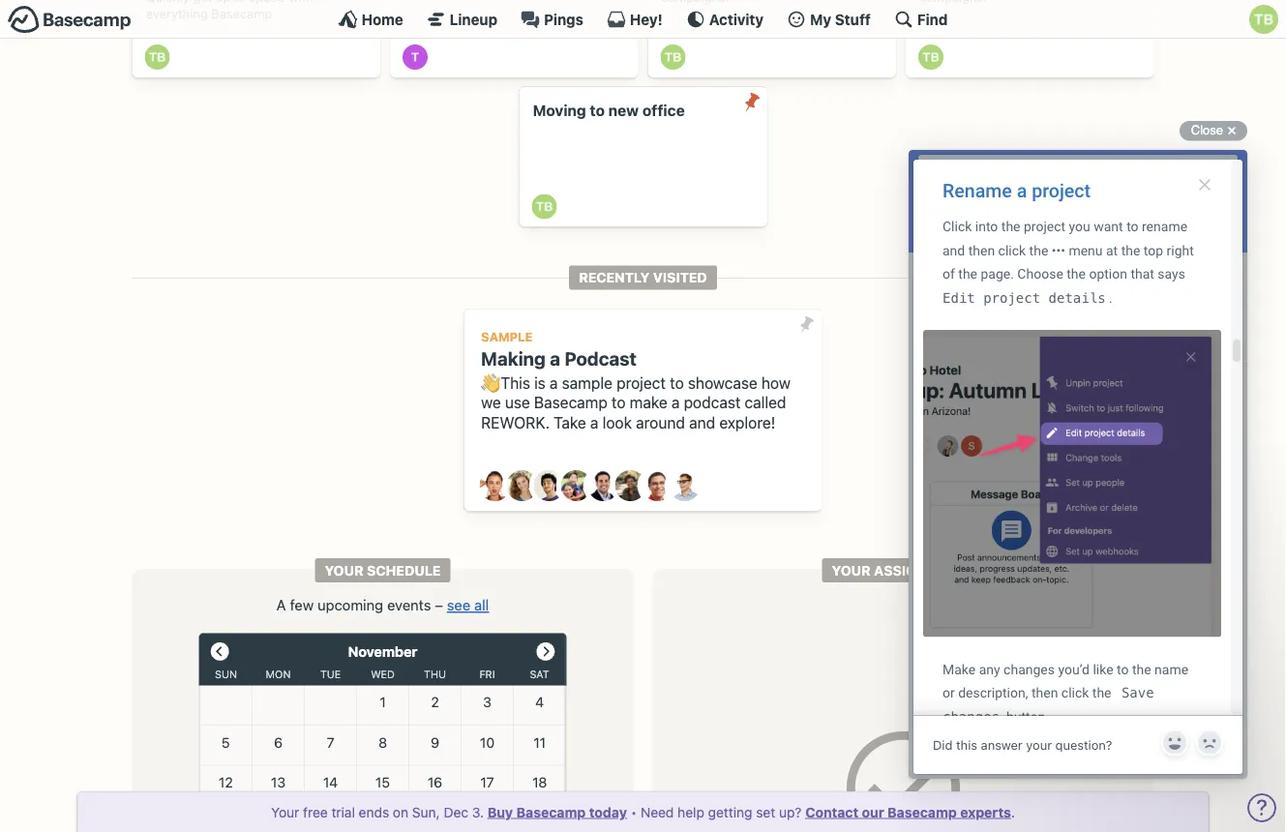 Task type: locate. For each thing, give the bounding box(es) containing it.
your left assignments
[[832, 562, 871, 578]]

your up upcoming
[[325, 562, 364, 578]]

tim burton image inside the quickly get up to speed with everything basecamp "link"
[[145, 45, 170, 70]]

to
[[234, 0, 246, 4], [590, 102, 605, 120], [670, 373, 684, 392], [612, 394, 626, 412]]

pings
[[544, 11, 584, 28]]

basecamp up take
[[534, 394, 608, 412]]

0 horizontal spatial your
[[271, 804, 299, 820]]

basecamp right "our"
[[888, 804, 957, 820]]

podcast
[[684, 394, 741, 412]]

None submit
[[737, 87, 767, 118], [791, 309, 822, 340], [737, 87, 767, 118], [791, 309, 822, 340]]

november
[[348, 644, 418, 660]]

hey! button
[[607, 10, 663, 29]]

activity link
[[686, 10, 764, 29]]

events
[[387, 597, 431, 613]]

basecamp inside 'quickly get up to speed with everything basecamp'
[[211, 6, 272, 21]]

how
[[762, 373, 791, 392]]

moving to new office
[[533, 102, 685, 120]]

your free trial ends on sun, dec  3. buy basecamp today • need help getting set up? contact our basecamp experts .
[[271, 804, 1015, 820]]

stuff
[[835, 11, 871, 28]]

switch accounts image
[[8, 5, 132, 35]]

my
[[810, 11, 832, 28]]

get
[[193, 0, 212, 4]]

activity
[[709, 11, 764, 28]]

speed
[[249, 0, 285, 4]]

your schedule
[[325, 562, 441, 578]]

find
[[917, 11, 948, 28]]

to up look
[[612, 394, 626, 412]]

3.
[[472, 804, 484, 820]]

main element
[[0, 0, 1286, 39]]

up?
[[779, 804, 802, 820]]

basecamp down 'up'
[[211, 6, 272, 21]]

to inside 'quickly get up to speed with everything basecamp'
[[234, 0, 246, 4]]

tue
[[320, 668, 341, 681]]

assignments
[[874, 562, 975, 578]]

tim burton image
[[145, 45, 170, 70], [661, 45, 686, 70], [919, 45, 944, 70], [532, 194, 557, 219]]

.
[[1011, 804, 1015, 820]]

experts
[[960, 804, 1011, 820]]

to right 'up'
[[234, 0, 246, 4]]

buy
[[488, 804, 513, 820]]

close button
[[1180, 119, 1248, 142]]

a right is
[[550, 373, 558, 392]]

annie bryan image
[[480, 471, 511, 502]]

sun,
[[412, 804, 440, 820]]

called
[[745, 394, 786, 412]]

jared davis image
[[534, 471, 565, 502]]

sample
[[562, 373, 613, 392]]

to right project
[[670, 373, 684, 392]]

basecamp
[[211, 6, 272, 21], [534, 394, 608, 412], [517, 804, 586, 820], [888, 804, 957, 820]]

on
[[393, 804, 409, 820]]

up
[[216, 0, 231, 4]]

1 horizontal spatial your
[[325, 562, 364, 578]]

home link
[[338, 10, 403, 29]]

see all link
[[447, 597, 489, 613]]

with
[[289, 0, 313, 4]]

sample making a podcast 👋 this is a sample project to showcase how we use basecamp to make a podcast called rework. take a look around and explore!
[[481, 330, 791, 432]]

wed
[[371, 668, 395, 681]]

office
[[643, 102, 685, 120]]

recently
[[579, 270, 650, 286]]

a
[[550, 348, 560, 369], [550, 373, 558, 392], [672, 394, 680, 412], [590, 414, 599, 432]]

quickly get up to speed with everything basecamp
[[146, 0, 313, 21]]

josh fiske image
[[588, 471, 619, 502]]

your for your assignments
[[832, 562, 871, 578]]

close
[[1191, 123, 1223, 137]]

2 horizontal spatial your
[[832, 562, 871, 578]]

our
[[862, 804, 884, 820]]

project
[[617, 373, 666, 392]]

mon
[[266, 668, 291, 681]]

is
[[534, 373, 546, 392]]

your left free
[[271, 804, 299, 820]]

ends
[[359, 804, 389, 820]]

upcoming
[[318, 597, 383, 613]]

your
[[325, 562, 364, 578], [832, 562, 871, 578], [271, 804, 299, 820]]

we
[[481, 394, 501, 412]]

quickly get up to speed with everything basecamp link
[[132, 0, 380, 77]]

making
[[481, 348, 546, 369]]

contact
[[806, 804, 859, 820]]

need
[[641, 804, 674, 820]]

all
[[474, 597, 489, 613]]

recently visited
[[579, 270, 707, 286]]



Task type: describe. For each thing, give the bounding box(es) containing it.
help
[[678, 804, 705, 820]]

pings button
[[521, 10, 584, 29]]

look
[[603, 414, 632, 432]]

a left look
[[590, 414, 599, 432]]

home
[[362, 11, 403, 28]]

hey!
[[630, 11, 663, 28]]

contact our basecamp experts link
[[806, 804, 1011, 820]]

see
[[447, 597, 471, 613]]

your assignments
[[832, 562, 975, 578]]

few
[[290, 597, 314, 613]]

lineup link
[[427, 10, 498, 29]]

schedule
[[367, 562, 441, 578]]

showcase
[[688, 373, 758, 392]]

explore!
[[720, 414, 776, 432]]

sat
[[530, 668, 549, 681]]

buy basecamp today link
[[488, 804, 627, 820]]

getting
[[708, 804, 753, 820]]

cheryl walters image
[[507, 471, 538, 502]]

terry image
[[403, 45, 428, 70]]

visited
[[653, 270, 707, 286]]

tim burton image inside moving to new office link
[[532, 194, 557, 219]]

•
[[631, 804, 637, 820]]

a
[[277, 597, 286, 613]]

thu
[[424, 668, 446, 681]]

a up around
[[672, 394, 680, 412]]

cross small image
[[1221, 119, 1244, 142]]

to left the new
[[590, 102, 605, 120]]

lineup
[[450, 11, 498, 28]]

make
[[630, 394, 668, 412]]

moving to new office link
[[519, 87, 767, 227]]

trial
[[332, 804, 355, 820]]

today
[[589, 804, 627, 820]]

👋
[[481, 373, 497, 392]]

quickly
[[146, 0, 189, 4]]

basecamp right buy
[[517, 804, 586, 820]]

victor cooper image
[[669, 471, 700, 502]]

jennifer young image
[[561, 471, 592, 502]]

basecamp inside sample making a podcast 👋 this is a sample project to showcase how we use basecamp to make a podcast called rework. take a look around and explore!
[[534, 394, 608, 412]]

new
[[609, 102, 639, 120]]

tim burton image
[[1250, 5, 1279, 34]]

rework.
[[481, 414, 550, 432]]

around
[[636, 414, 685, 432]]

find button
[[894, 10, 948, 29]]

everything
[[146, 6, 208, 21]]

sun
[[215, 668, 237, 681]]

podcast
[[565, 348, 637, 369]]

this
[[501, 373, 530, 392]]

a few upcoming events – see all
[[277, 597, 489, 613]]

my stuff
[[810, 11, 871, 28]]

use
[[505, 394, 530, 412]]

cross small image
[[1221, 119, 1244, 142]]

take
[[554, 414, 586, 432]]

moving
[[533, 102, 586, 120]]

nicole katz image
[[615, 471, 646, 502]]

a right making
[[550, 348, 560, 369]]

steve marsh image
[[642, 471, 673, 502]]

sample
[[481, 330, 533, 344]]

your for your schedule
[[325, 562, 364, 578]]

–
[[435, 597, 443, 613]]

set
[[756, 804, 776, 820]]

my stuff button
[[787, 10, 871, 29]]

dec
[[444, 804, 469, 820]]

and
[[689, 414, 715, 432]]

free
[[303, 804, 328, 820]]

fri
[[480, 668, 495, 681]]



Task type: vqa. For each thing, say whether or not it's contained in the screenshot.
the left the W.
no



